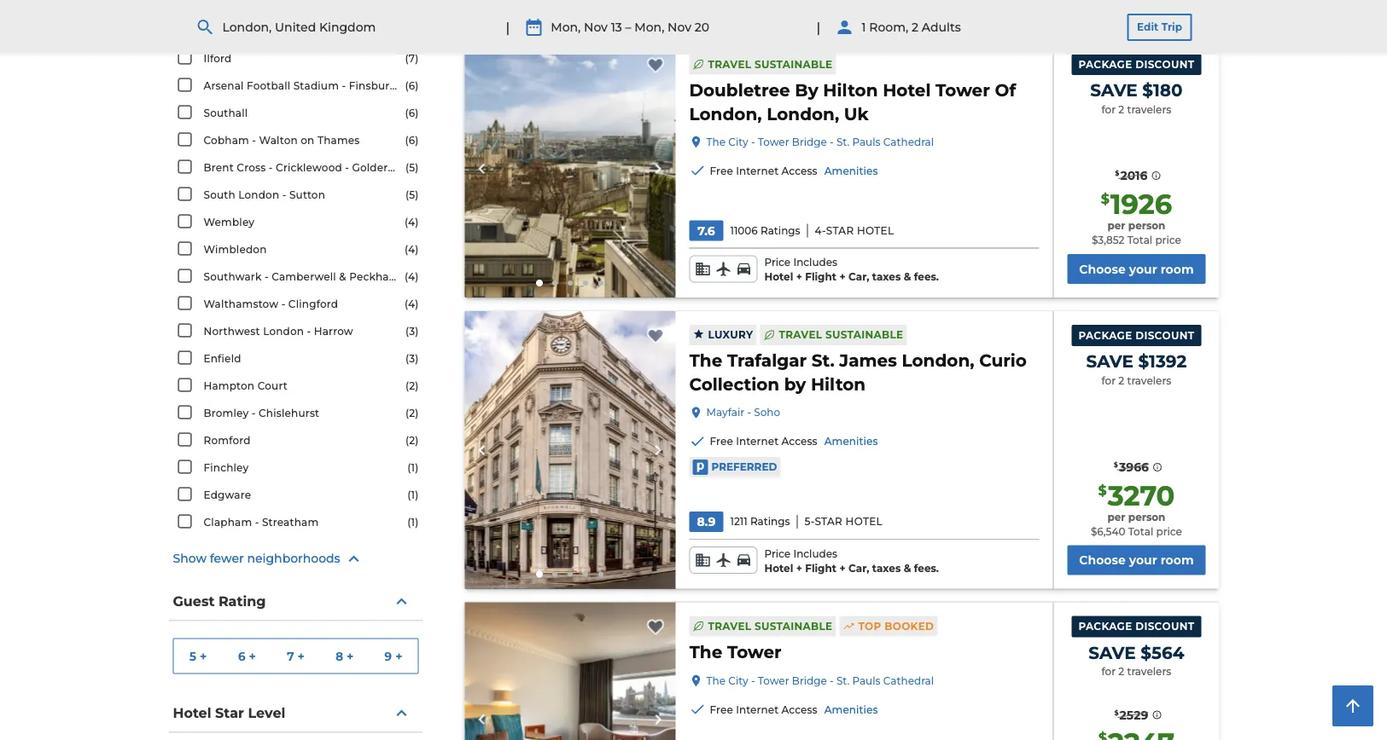 Task type: vqa. For each thing, say whether or not it's contained in the screenshot.
Atlanta
no



Task type: describe. For each thing, give the bounding box(es) containing it.
–
[[625, 20, 631, 34]]

edit
[[1137, 21, 1158, 33]]

3 access from the top
[[781, 704, 817, 717]]

6 + button
[[223, 640, 271, 674]]

1 vertical spatial travel
[[779, 329, 822, 341]]

the city - tower bridge - st. pauls cathedral for tower
[[706, 675, 934, 688]]

luxury
[[708, 329, 753, 341]]

9
[[384, 650, 392, 664]]

travel sustainable for by
[[708, 58, 833, 70]]

3 (2) from the top
[[405, 434, 419, 447]]

save $1392
[[1086, 351, 1187, 372]]

room for 1926
[[1161, 262, 1194, 277]]

13
[[611, 20, 622, 34]]

9 + button
[[369, 640, 418, 674]]

bedroom image
[[465, 603, 676, 741]]

arsenal football stadium - finsbury park
[[204, 79, 423, 92]]

wembley
[[204, 216, 255, 228]]

price for 1926
[[764, 256, 791, 269]]

taxes for 3270
[[872, 562, 901, 575]]

for for 1926
[[1101, 103, 1116, 116]]

package for 1926
[[1078, 58, 1132, 71]]

| for 1 room, 2 adults
[[816, 19, 821, 35]]

11006 ratings
[[730, 224, 800, 237]]

3 discount from the top
[[1135, 621, 1194, 633]]

london, down doubletree
[[689, 103, 762, 124]]

discount for 3270
[[1135, 329, 1194, 342]]

flight for 3270
[[805, 562, 837, 575]]

discount for 1926
[[1135, 58, 1194, 71]]

go to image #2 image for 3270
[[552, 572, 557, 577]]

go to image #1 image for 3270
[[536, 572, 543, 578]]

for 2 travelers for 3270
[[1101, 375, 1171, 387]]

south
[[204, 189, 235, 201]]

walton
[[259, 134, 298, 146]]

2 for save $180
[[1118, 103, 1124, 116]]

includes for 1926
[[793, 256, 837, 269]]

fewer
[[210, 552, 244, 567]]

free internet access amenities for 1926
[[710, 165, 878, 177]]

tower inside 'doubletree by hilton hotel tower of london, london, uk'
[[936, 79, 990, 100]]

total for 1926
[[1127, 234, 1152, 246]]

8.9
[[697, 515, 716, 530]]

1211
[[730, 516, 747, 528]]

curio
[[979, 350, 1027, 371]]

choose your room button for 3270
[[1067, 546, 1206, 576]]

1 room, 2 adults
[[861, 20, 961, 34]]

by
[[784, 374, 806, 395]]

bridge for by
[[792, 136, 827, 148]]

the city - tower bridge - st. pauls cathedral for by
[[706, 136, 934, 148]]

$ 3270 per person $6,540 total price
[[1091, 479, 1182, 538]]

per for 3270
[[1107, 511, 1125, 524]]

cobham
[[204, 134, 249, 146]]

taxes for 1926
[[872, 271, 901, 283]]

property building image for 3270
[[465, 312, 676, 589]]

soho
[[754, 407, 780, 419]]

go to image #5 image for 1926
[[598, 281, 603, 286]]

person for 3270
[[1128, 511, 1165, 524]]

1 go to image #1 image from the top
[[536, 9, 543, 16]]

cathedral for tower
[[883, 675, 934, 688]]

court
[[257, 380, 288, 392]]

go to image #5 image for 3270
[[598, 572, 603, 577]]

5
[[189, 650, 196, 664]]

kew
[[204, 25, 227, 37]]

(2) for -
[[405, 407, 419, 420]]

peckham
[[349, 271, 400, 283]]

tower inside 'element'
[[727, 642, 782, 663]]

collection
[[689, 374, 779, 395]]

3 amenities from the top
[[824, 704, 878, 717]]

edgware
[[204, 489, 251, 501]]

$3,852
[[1092, 234, 1125, 246]]

sutton
[[289, 189, 325, 201]]

walthamstow
[[204, 298, 278, 310]]

3966
[[1119, 460, 1149, 475]]

person for 1926
[[1128, 220, 1165, 232]]

ilford
[[204, 52, 232, 64]]

walthamstow - clingford
[[204, 298, 338, 310]]

go to image #3 image for 3270
[[568, 572, 573, 577]]

brent
[[204, 161, 234, 174]]

hotel inside 'doubletree by hilton hotel tower of london, london, uk'
[[883, 79, 931, 100]]

$ 2529
[[1114, 708, 1148, 723]]

football
[[247, 79, 290, 92]]

the inside the trafalgar st. james london, curio collection by hilton
[[689, 350, 722, 371]]

travel for the tower
[[708, 621, 751, 633]]

star inside dropdown button
[[215, 705, 244, 722]]

preferred
[[711, 461, 777, 474]]

park
[[399, 79, 423, 92]]

the trafalgar st. james london, curio collection by hilton element
[[689, 349, 1039, 396]]

st. for by
[[836, 136, 849, 148]]

travel sustainable for tower
[[708, 621, 833, 633]]

show
[[173, 552, 207, 567]]

london, up ilford
[[222, 20, 272, 34]]

(5) for south london - sutton
[[405, 189, 419, 201]]

3 internet from the top
[[736, 704, 779, 717]]

(5) for brent cross - cricklewood - golders green
[[405, 161, 419, 174]]

save $564
[[1089, 643, 1184, 664]]

$ 3966
[[1114, 460, 1149, 475]]

guest rating
[[173, 593, 266, 610]]

3 travelers from the top
[[1127, 666, 1171, 678]]

3 free from the top
[[710, 704, 733, 717]]

4-star hotel
[[815, 224, 894, 237]]

(7)
[[405, 52, 419, 64]]

finchley
[[204, 462, 249, 474]]

3 (4) from the top
[[405, 271, 419, 283]]

5 +
[[189, 650, 207, 664]]

5 + button
[[174, 640, 223, 674]]

+ inside button
[[249, 650, 256, 664]]

for 2 travelers for 1926
[[1101, 103, 1171, 116]]

southwark - camberwell & peckham (4)
[[204, 271, 419, 283]]

your for 3270
[[1129, 554, 1157, 568]]

camberwell
[[272, 271, 336, 283]]

the tower
[[689, 642, 782, 663]]

photo carousel region for 1926
[[465, 40, 676, 298]]

south london - sutton
[[204, 189, 325, 201]]

2016
[[1120, 169, 1148, 183]]

3 for from the top
[[1101, 666, 1116, 678]]

$564
[[1141, 643, 1184, 664]]

bromley - chislehurst
[[204, 407, 319, 420]]

hotel right 4-
[[857, 224, 894, 237]]

amenities for 1926
[[824, 165, 878, 177]]

trafalgar
[[727, 350, 807, 371]]

hilton inside 'doubletree by hilton hotel tower of london, london, uk'
[[823, 79, 878, 100]]

pauls for tower
[[852, 675, 880, 688]]

free for 3270
[[710, 436, 733, 448]]

flight for 1926
[[805, 271, 837, 283]]

package discount for 3270
[[1078, 329, 1194, 342]]

streatham
[[262, 516, 319, 529]]

travelers for 3270
[[1127, 375, 1171, 387]]

clapham - streatham
[[204, 516, 319, 529]]

package for 3270
[[1078, 329, 1132, 342]]

booked
[[885, 621, 934, 633]]

bridge for tower
[[792, 675, 827, 688]]

cathedral for by
[[883, 136, 934, 148]]

st. inside the trafalgar st. james london, curio collection by hilton
[[812, 350, 835, 371]]

chislehurst
[[259, 407, 319, 420]]

ratings for 1926
[[761, 224, 800, 237]]

7 + button
[[271, 640, 320, 674]]

the trafalgar st. james london, curio collection by hilton
[[689, 350, 1027, 395]]

southwark
[[204, 271, 262, 283]]

choose for 3270
[[1079, 554, 1126, 568]]

$ 1926 per person $3,852 total price
[[1092, 188, 1181, 246]]

city for the
[[728, 675, 748, 688]]

hotel down the 1211 ratings
[[764, 562, 793, 575]]

neighborhoods
[[247, 552, 340, 567]]

11006
[[730, 224, 758, 237]]

2529
[[1120, 708, 1148, 723]]

cobham - walton on thames
[[204, 134, 360, 146]]

(3) for enfield
[[405, 353, 419, 365]]

guest rating button
[[169, 583, 422, 622]]

3 package from the top
[[1078, 621, 1132, 633]]

1211 ratings
[[730, 516, 790, 528]]

3 package discount from the top
[[1078, 621, 1194, 633]]

cross
[[237, 161, 266, 174]]

(6) for finsbury
[[405, 79, 419, 92]]

6 +
[[238, 650, 256, 664]]

united
[[275, 20, 316, 34]]

northwest london - harrow
[[204, 325, 353, 338]]

harrow
[[314, 325, 353, 338]]

edit trip
[[1137, 21, 1182, 33]]

package discount for 1926
[[1078, 58, 1194, 71]]



Task type: locate. For each thing, give the bounding box(es) containing it.
1 mon, from the left
[[551, 20, 581, 34]]

1 vertical spatial hilton
[[811, 374, 866, 395]]

discount up $564
[[1135, 621, 1194, 633]]

per inside "$ 1926 per person $3,852 total price"
[[1107, 220, 1125, 232]]

city down the tower 'element'
[[728, 675, 748, 688]]

1 choose your room button from the top
[[1067, 254, 1206, 284]]

1 taxes from the top
[[872, 271, 901, 283]]

2 mon, from the left
[[635, 20, 664, 34]]

(1) for finchley
[[407, 462, 419, 474]]

top
[[858, 621, 881, 633]]

1 city from the top
[[728, 136, 748, 148]]

travelers down save $180
[[1127, 103, 1171, 116]]

1 person from the top
[[1128, 220, 1165, 232]]

0 vertical spatial (1)
[[407, 462, 419, 474]]

1 cathedral from the top
[[883, 136, 934, 148]]

your down $ 3270 per person $6,540 total price
[[1129, 554, 1157, 568]]

travel sustainable up james
[[779, 329, 903, 341]]

(6) up green
[[405, 134, 419, 146]]

clapham
[[204, 516, 252, 529]]

car, for 3270
[[848, 562, 869, 575]]

1 pauls from the top
[[852, 136, 880, 148]]

0 vertical spatial the city - tower bridge - st. pauls cathedral
[[706, 136, 934, 148]]

sustainable up james
[[825, 329, 903, 341]]

price includes hotel + flight + car, taxes & fees. down "4-star hotel"
[[764, 256, 939, 283]]

2 fees. from the top
[[914, 562, 939, 575]]

go to image #3 image
[[568, 281, 573, 286], [568, 572, 573, 577]]

3 (1) from the top
[[407, 516, 419, 529]]

per up $3,852
[[1107, 220, 1125, 232]]

3 for 2 travelers from the top
[[1101, 666, 1171, 678]]

london for northwest
[[263, 325, 304, 338]]

edit trip button
[[1127, 14, 1192, 41]]

1 vertical spatial pauls
[[852, 675, 880, 688]]

city
[[728, 136, 748, 148], [728, 675, 748, 688]]

&
[[339, 271, 346, 283], [904, 271, 911, 283], [904, 562, 911, 575]]

0 vertical spatial star
[[826, 224, 854, 237]]

star for 3270
[[815, 516, 843, 528]]

$ inside $ 2529
[[1114, 709, 1119, 717]]

mayfair - soho
[[706, 407, 780, 419]]

0 vertical spatial for
[[1101, 103, 1116, 116]]

free internet access amenities for 3270
[[710, 436, 878, 448]]

1 vertical spatial go to image #4 image
[[583, 572, 588, 577]]

0 vertical spatial photo carousel region
[[465, 40, 676, 298]]

2 (6) from the top
[[405, 107, 419, 119]]

fees.
[[914, 271, 939, 283], [914, 562, 939, 575]]

tower
[[936, 79, 990, 100], [758, 136, 789, 148], [727, 642, 782, 663], [758, 675, 789, 688]]

1 includes from the top
[[793, 256, 837, 269]]

$ left 3966
[[1114, 461, 1118, 469]]

hilton up uk
[[823, 79, 878, 100]]

hotel down 11006 ratings
[[764, 271, 793, 283]]

2 go to image #4 image from the top
[[583, 572, 588, 577]]

2 (3) from the top
[[405, 353, 419, 365]]

save left $564
[[1089, 643, 1136, 664]]

star right 11006 ratings
[[826, 224, 854, 237]]

hilton down james
[[811, 374, 866, 395]]

$ for 3966
[[1114, 461, 1118, 469]]

4 (4) from the top
[[405, 298, 419, 310]]

for down save $180
[[1101, 103, 1116, 116]]

brent cross - cricklewood - golders green
[[204, 161, 428, 174]]

price for 3270
[[764, 548, 791, 560]]

star right the 1211 ratings
[[815, 516, 843, 528]]

0 horizontal spatial mon,
[[551, 20, 581, 34]]

price for 3270
[[1156, 526, 1182, 538]]

your down "$ 1926 per person $3,852 total price"
[[1129, 262, 1157, 277]]

price down 3270
[[1156, 526, 1182, 538]]

per inside $ 3270 per person $6,540 total price
[[1107, 511, 1125, 524]]

1 car, from the top
[[848, 271, 869, 283]]

0 vertical spatial travel
[[708, 58, 751, 70]]

8 + button
[[320, 640, 369, 674]]

0 vertical spatial person
[[1128, 220, 1165, 232]]

per
[[1107, 220, 1125, 232], [1107, 511, 1125, 524]]

taxes down "4-star hotel"
[[872, 271, 901, 283]]

london, left curio
[[902, 350, 974, 371]]

property building image for 1926
[[465, 40, 676, 298]]

discount up $1392
[[1135, 329, 1194, 342]]

1 vertical spatial taxes
[[872, 562, 901, 575]]

7.6
[[698, 224, 715, 238]]

choose
[[1079, 262, 1126, 277], [1079, 554, 1126, 568]]

travel sustainable up doubletree
[[708, 58, 833, 70]]

2 internet from the top
[[736, 436, 779, 448]]

0 vertical spatial (2)
[[405, 380, 419, 392]]

0 vertical spatial go to image #5 image
[[598, 281, 603, 286]]

for 2 travelers down save $180
[[1101, 103, 1171, 116]]

3 free internet access amenities from the top
[[710, 704, 878, 717]]

travel up doubletree
[[708, 58, 751, 70]]

free down the tower 'element'
[[710, 704, 733, 717]]

pauls down top
[[852, 675, 880, 688]]

for 2 travelers down save $1392
[[1101, 375, 1171, 387]]

go to image #1 image
[[536, 9, 543, 16], [536, 280, 543, 287], [536, 572, 543, 578]]

by
[[795, 79, 818, 100]]

0 vertical spatial car,
[[848, 271, 869, 283]]

8
[[335, 650, 343, 664]]

2 taxes from the top
[[872, 562, 901, 575]]

london, united kingdom
[[222, 20, 376, 34]]

1 vertical spatial package
[[1078, 329, 1132, 342]]

1 (1) from the top
[[407, 462, 419, 474]]

2 (4) from the top
[[405, 243, 419, 256]]

per up $6,540
[[1107, 511, 1125, 524]]

0 vertical spatial go to image #4 image
[[583, 281, 588, 286]]

price includes hotel + flight + car, taxes & fees. for 3270
[[764, 548, 939, 575]]

go to image #1 image for 1926
[[536, 280, 543, 287]]

room for 3270
[[1161, 554, 1194, 568]]

person down 3966
[[1128, 511, 1165, 524]]

2 vertical spatial go to image #1 image
[[536, 572, 543, 578]]

choose your room button
[[1067, 254, 1206, 284], [1067, 546, 1206, 576]]

$1392
[[1138, 351, 1187, 372]]

travel up 'the tower'
[[708, 621, 751, 633]]

for down save $1392
[[1101, 375, 1116, 387]]

$ for 1926
[[1101, 191, 1110, 207]]

price down the 1211 ratings
[[764, 548, 791, 560]]

1 vertical spatial price
[[1156, 526, 1182, 538]]

0 vertical spatial ratings
[[761, 224, 800, 237]]

includes down 5-
[[793, 548, 837, 560]]

package discount up "save $564"
[[1078, 621, 1194, 633]]

2 down save $180
[[1118, 103, 1124, 116]]

choose for 1926
[[1079, 262, 1126, 277]]

1 free from the top
[[710, 165, 733, 177]]

2 discount from the top
[[1135, 329, 1194, 342]]

choose your room down $6,540
[[1079, 554, 1194, 568]]

2 city from the top
[[728, 675, 748, 688]]

london down walthamstow - clingford
[[263, 325, 304, 338]]

& for 1926
[[904, 271, 911, 283]]

go to image #2 image
[[552, 281, 557, 286], [552, 572, 557, 577]]

1 choose your room from the top
[[1079, 262, 1194, 277]]

person inside $ 3270 per person $6,540 total price
[[1128, 511, 1165, 524]]

-
[[277, 25, 281, 37], [356, 25, 360, 37], [342, 79, 346, 92], [252, 134, 256, 146], [751, 136, 755, 148], [830, 136, 834, 148], [269, 161, 273, 174], [345, 161, 349, 174], [282, 189, 286, 201], [265, 271, 269, 283], [281, 298, 285, 310], [307, 325, 311, 338], [747, 407, 751, 419], [252, 407, 256, 420], [255, 516, 259, 529], [751, 675, 755, 688], [830, 675, 834, 688]]

1 vertical spatial free
[[710, 436, 733, 448]]

travelers for 1926
[[1127, 103, 1171, 116]]

internet up 11006 ratings
[[736, 165, 779, 177]]

fees. for 3270
[[914, 562, 939, 575]]

photo carousel region for 3270
[[465, 312, 676, 589]]

1 (2) from the top
[[405, 380, 419, 392]]

2 down save $1392
[[1118, 375, 1124, 387]]

travel for doubletree by hilton hotel tower of london, london, uk
[[708, 58, 751, 70]]

sustainable up by
[[755, 58, 833, 70]]

2 room from the top
[[1161, 554, 1194, 568]]

3270
[[1108, 479, 1175, 513]]

1 fees. from the top
[[914, 271, 939, 283]]

1 go to image #2 image from the top
[[552, 281, 557, 286]]

1 nov from the left
[[584, 20, 608, 34]]

2 right "room,"
[[912, 20, 918, 34]]

1 vertical spatial (6)
[[405, 107, 419, 119]]

1 vertical spatial for 2 travelers
[[1101, 375, 1171, 387]]

0 vertical spatial includes
[[793, 256, 837, 269]]

$ left 2016
[[1115, 170, 1119, 178]]

2 vertical spatial for
[[1101, 666, 1116, 678]]

1 vertical spatial per
[[1107, 511, 1125, 524]]

2 the city - tower bridge - st. pauls cathedral from the top
[[706, 675, 934, 688]]

price inside $ 3270 per person $6,540 total price
[[1156, 526, 1182, 538]]

0 vertical spatial room
[[1161, 262, 1194, 277]]

2 package from the top
[[1078, 329, 1132, 342]]

stadium
[[293, 79, 339, 92]]

1 vertical spatial cathedral
[[883, 675, 934, 688]]

package up save $180
[[1078, 58, 1132, 71]]

cathedral down doubletree by hilton hotel tower of london, london, uk element
[[883, 136, 934, 148]]

2 vertical spatial access
[[781, 704, 817, 717]]

2 (2) from the top
[[405, 407, 419, 420]]

1 vertical spatial the city - tower bridge - st. pauls cathedral
[[706, 675, 934, 688]]

2 go to image #1 image from the top
[[536, 280, 543, 287]]

ratings for 3270
[[750, 516, 790, 528]]

0 vertical spatial access
[[781, 165, 817, 177]]

city for doubletree
[[728, 136, 748, 148]]

1 vertical spatial bridge
[[792, 675, 827, 688]]

1 vertical spatial access
[[781, 436, 817, 448]]

trip
[[1161, 21, 1182, 33]]

nov
[[584, 20, 608, 34], [668, 20, 691, 34]]

discount
[[1135, 58, 1194, 71], [1135, 329, 1194, 342], [1135, 621, 1194, 633]]

0 vertical spatial go to image #1 image
[[536, 9, 543, 16]]

room down $ 3270 per person $6,540 total price
[[1161, 554, 1194, 568]]

0 vertical spatial per
[[1107, 220, 1125, 232]]

london, down by
[[767, 103, 839, 124]]

(1) for clapham - streatham
[[407, 516, 419, 529]]

(6)
[[405, 79, 419, 92], [405, 107, 419, 119], [405, 134, 419, 146]]

price down 1926
[[1155, 234, 1181, 246]]

car, down the 5-star hotel
[[848, 562, 869, 575]]

guest
[[173, 593, 215, 610]]

for 2 travelers
[[1101, 103, 1171, 116], [1101, 375, 1171, 387], [1101, 666, 1171, 678]]

choose your room
[[1079, 262, 1194, 277], [1079, 554, 1194, 568]]

5-star hotel
[[804, 516, 883, 528]]

northwest
[[204, 325, 260, 338]]

go to image #4 image for 1926
[[583, 281, 588, 286]]

amenities for 3270
[[824, 436, 878, 448]]

golders
[[352, 161, 393, 174]]

choose your room down $3,852
[[1079, 262, 1194, 277]]

2 free internet access amenities from the top
[[710, 436, 878, 448]]

pauls down uk
[[852, 136, 880, 148]]

1 bridge from the top
[[792, 136, 827, 148]]

1 vertical spatial package discount
[[1078, 329, 1194, 342]]

choose your room button down $3,852
[[1067, 254, 1206, 284]]

2 vertical spatial discount
[[1135, 621, 1194, 633]]

0 vertical spatial choose your room
[[1079, 262, 1194, 277]]

pauls for by
[[852, 136, 880, 148]]

hotel down 1 room, 2 adults
[[883, 79, 931, 100]]

(3) for northwest london - harrow
[[405, 325, 419, 338]]

hotel down '5'
[[173, 705, 211, 722]]

+ inside "button"
[[395, 650, 403, 664]]

0 vertical spatial (3)
[[405, 325, 419, 338]]

uk
[[844, 103, 869, 124]]

doubletree by hilton hotel tower of london, london, uk element
[[689, 78, 1039, 125]]

choose your room button down $6,540
[[1067, 546, 1206, 576]]

arsenal
[[204, 79, 244, 92]]

taxes up top booked
[[872, 562, 901, 575]]

2 vertical spatial (6)
[[405, 134, 419, 146]]

package up save $1392
[[1078, 329, 1132, 342]]

free down mayfair in the right bottom of the page
[[710, 436, 733, 448]]

your
[[1129, 262, 1157, 277], [1129, 554, 1157, 568]]

2 for save $564
[[1118, 666, 1124, 678]]

choose down $6,540
[[1079, 554, 1126, 568]]

cathedral down booked
[[883, 675, 934, 688]]

1 vertical spatial photo carousel region
[[465, 312, 676, 589]]

for 2 travelers down "save $564"
[[1101, 666, 1171, 678]]

2 vertical spatial star
[[215, 705, 244, 722]]

2 go to image #2 image from the top
[[552, 572, 557, 577]]

total right $3,852
[[1127, 234, 1152, 246]]

1 go to image #5 image from the top
[[598, 281, 603, 286]]

photo carousel region
[[465, 40, 676, 298], [465, 312, 676, 589], [465, 603, 676, 741]]

ratings
[[761, 224, 800, 237], [750, 516, 790, 528]]

free internet access amenities down soho
[[710, 436, 878, 448]]

1 vertical spatial car,
[[848, 562, 869, 575]]

2 vertical spatial photo carousel region
[[465, 603, 676, 741]]

1 travelers from the top
[[1127, 103, 1171, 116]]

$ inside $ 2016
[[1115, 170, 1119, 178]]

(2) for court
[[405, 380, 419, 392]]

mon, left 13
[[551, 20, 581, 34]]

1 vertical spatial star
[[815, 516, 843, 528]]

$ left 3270
[[1098, 482, 1107, 499]]

1 vertical spatial price includes hotel + flight + car, taxes & fees.
[[764, 548, 939, 575]]

internet up preferred
[[736, 436, 779, 448]]

1 vertical spatial st.
[[812, 350, 835, 371]]

free for 1926
[[710, 165, 733, 177]]

free internet access amenities up 4-
[[710, 165, 878, 177]]

total right $6,540
[[1128, 526, 1153, 538]]

person down 2016
[[1128, 220, 1165, 232]]

2 vertical spatial save
[[1089, 643, 1136, 664]]

person inside "$ 1926 per person $3,852 total price"
[[1128, 220, 1165, 232]]

0 vertical spatial london
[[238, 189, 279, 201]]

1 amenities from the top
[[824, 165, 878, 177]]

1 vertical spatial go to image #1 image
[[536, 280, 543, 287]]

save for 3270
[[1086, 351, 1133, 372]]

price includes hotel + flight + car, taxes & fees. for 1926
[[764, 256, 939, 283]]

london, inside the trafalgar st. james london, curio collection by hilton
[[902, 350, 974, 371]]

0 vertical spatial your
[[1129, 262, 1157, 277]]

2 amenities from the top
[[824, 436, 878, 448]]

sustainable up 'the tower'
[[755, 621, 833, 633]]

1 access from the top
[[781, 165, 817, 177]]

property building image
[[465, 40, 676, 298], [465, 312, 676, 589]]

total inside "$ 1926 per person $3,852 total price"
[[1127, 234, 1152, 246]]

choose down $3,852
[[1079, 262, 1126, 277]]

1 for 2 travelers from the top
[[1101, 103, 1171, 116]]

room
[[1161, 262, 1194, 277], [1161, 554, 1194, 568]]

car, down "4-star hotel"
[[848, 271, 869, 283]]

star
[[826, 224, 854, 237], [815, 516, 843, 528], [215, 705, 244, 722]]

1 vertical spatial internet
[[736, 436, 779, 448]]

price down 11006 ratings
[[764, 256, 791, 269]]

(4) for wembley
[[405, 216, 419, 228]]

0 vertical spatial cathedral
[[883, 136, 934, 148]]

0 vertical spatial choose
[[1079, 262, 1126, 277]]

2 package discount from the top
[[1078, 329, 1194, 342]]

southall
[[204, 107, 248, 119]]

2 person from the top
[[1128, 511, 1165, 524]]

3 (6) from the top
[[405, 134, 419, 146]]

1926
[[1110, 188, 1172, 221]]

2 go to image #3 image from the top
[[568, 572, 573, 577]]

sustainable
[[755, 58, 833, 70], [825, 329, 903, 341], [755, 621, 833, 633]]

price for 1926
[[1155, 234, 1181, 246]]

1 choose from the top
[[1079, 262, 1126, 277]]

0 vertical spatial hilton
[[823, 79, 878, 100]]

green
[[396, 161, 428, 174]]

1 go to image #3 image from the top
[[568, 281, 573, 286]]

the tower element
[[689, 641, 782, 665]]

2 price from the top
[[764, 548, 791, 560]]

st. for tower
[[836, 675, 849, 688]]

save for 1926
[[1090, 80, 1138, 101]]

1 vertical spatial price
[[764, 548, 791, 560]]

$ for 2529
[[1114, 709, 1119, 717]]

top booked
[[858, 621, 934, 633]]

1 vertical spatial travel sustainable
[[779, 329, 903, 341]]

travel sustainable
[[708, 58, 833, 70], [779, 329, 903, 341], [708, 621, 833, 633]]

$ for 2016
[[1115, 170, 1119, 178]]

save left $180
[[1090, 80, 1138, 101]]

doubletree
[[689, 79, 790, 100]]

total for 3270
[[1128, 526, 1153, 538]]

nov left 20 on the top
[[668, 20, 691, 34]]

0 vertical spatial flight
[[805, 271, 837, 283]]

2 choose your room button from the top
[[1067, 546, 1206, 576]]

2 includes from the top
[[793, 548, 837, 560]]

2 for from the top
[[1101, 375, 1116, 387]]

0 vertical spatial for 2 travelers
[[1101, 103, 1171, 116]]

discount up $180
[[1135, 58, 1194, 71]]

$ 2016
[[1115, 169, 1148, 183]]

2 cathedral from the top
[[883, 675, 934, 688]]

go to image #5 image
[[598, 281, 603, 286], [598, 572, 603, 577]]

2 per from the top
[[1107, 511, 1125, 524]]

go to image #2 image for 1926
[[552, 281, 557, 286]]

star for 1926
[[826, 224, 854, 237]]

package discount up save $180
[[1078, 58, 1194, 71]]

choose your room for 1926
[[1079, 262, 1194, 277]]

(4) for wimbledon
[[405, 243, 419, 256]]

travel sustainable up 'the tower'
[[708, 621, 833, 633]]

1 go to image #4 image from the top
[[583, 281, 588, 286]]

0 vertical spatial free
[[710, 165, 733, 177]]

1 vertical spatial (3)
[[405, 353, 419, 365]]

choose your room button for 1926
[[1067, 254, 1206, 284]]

1 horizontal spatial mon,
[[635, 20, 664, 34]]

2 (5) from the top
[[405, 189, 419, 201]]

mon, nov 13 – mon, nov 20
[[551, 20, 709, 34]]

2 pauls from the top
[[852, 675, 880, 688]]

nov left 13
[[584, 20, 608, 34]]

hilton inside the trafalgar st. james london, curio collection by hilton
[[811, 374, 866, 395]]

0 vertical spatial (5)
[[405, 161, 419, 174]]

2 choose your room from the top
[[1079, 554, 1194, 568]]

& for 3270
[[904, 562, 911, 575]]

1 internet from the top
[[736, 165, 779, 177]]

0 vertical spatial sustainable
[[755, 58, 833, 70]]

price includes hotel + flight + car, taxes & fees. down the 5-star hotel
[[764, 548, 939, 575]]

london for south
[[238, 189, 279, 201]]

1 vertical spatial (5)
[[405, 189, 419, 201]]

1 vertical spatial ratings
[[750, 516, 790, 528]]

0 vertical spatial travelers
[[1127, 103, 1171, 116]]

richmond
[[363, 25, 418, 37]]

choose your room for 3270
[[1079, 554, 1194, 568]]

2 bridge from the top
[[792, 675, 827, 688]]

go to image #4 image for 3270
[[583, 572, 588, 577]]

(6) down (7)
[[405, 79, 419, 92]]

8 +
[[335, 650, 354, 664]]

1 property building image from the top
[[465, 40, 676, 298]]

1 vertical spatial travelers
[[1127, 375, 1171, 387]]

1 per from the top
[[1107, 220, 1125, 232]]

$ inside the $ 3966
[[1114, 461, 1118, 469]]

2 vertical spatial package discount
[[1078, 621, 1194, 633]]

2 vertical spatial (2)
[[405, 434, 419, 447]]

rating
[[218, 593, 266, 610]]

includes
[[793, 256, 837, 269], [793, 548, 837, 560]]

1 vertical spatial room
[[1161, 554, 1194, 568]]

for for 3270
[[1101, 375, 1116, 387]]

1 vertical spatial london
[[263, 325, 304, 338]]

20
[[695, 20, 709, 34]]

fees. for 1926
[[914, 271, 939, 283]]

(4) for walthamstow - clingford
[[405, 298, 419, 310]]

1 vertical spatial go to image #3 image
[[568, 572, 573, 577]]

package up "save $564"
[[1078, 621, 1132, 633]]

1 vertical spatial your
[[1129, 554, 1157, 568]]

flight down 4-
[[805, 271, 837, 283]]

0 vertical spatial property building image
[[465, 40, 676, 298]]

$ for 3270
[[1098, 482, 1107, 499]]

1 the city - tower bridge - st. pauls cathedral from the top
[[706, 136, 934, 148]]

on
[[301, 134, 315, 146]]

2 vertical spatial st.
[[836, 675, 849, 688]]

1 vertical spatial flight
[[805, 562, 837, 575]]

9 +
[[384, 650, 403, 664]]

the inside 'element'
[[689, 642, 722, 663]]

(1) for edgware
[[407, 489, 419, 501]]

$ left 2529
[[1114, 709, 1119, 717]]

0 vertical spatial st.
[[836, 136, 849, 148]]

2 nov from the left
[[668, 20, 691, 34]]

for
[[1101, 103, 1116, 116], [1101, 375, 1116, 387], [1101, 666, 1116, 678]]

london down cross
[[238, 189, 279, 201]]

car, for 1926
[[848, 271, 869, 283]]

package discount up save $1392
[[1078, 329, 1194, 342]]

hotel inside dropdown button
[[173, 705, 211, 722]]

2 go to image #5 image from the top
[[598, 572, 603, 577]]

1 (3) from the top
[[405, 325, 419, 338]]

0 vertical spatial package
[[1078, 58, 1132, 71]]

1 vertical spatial (2)
[[405, 407, 419, 420]]

1 package discount from the top
[[1078, 58, 1194, 71]]

internet down the tower 'element'
[[736, 704, 779, 717]]

package
[[1078, 58, 1132, 71], [1078, 329, 1132, 342], [1078, 621, 1132, 633]]

2 property building image from the top
[[465, 312, 676, 589]]

1 vertical spatial free internet access amenities
[[710, 436, 878, 448]]

level
[[248, 705, 285, 722]]

hotel
[[883, 79, 931, 100], [857, 224, 894, 237], [764, 271, 793, 283], [846, 516, 883, 528], [764, 562, 793, 575], [173, 705, 211, 722]]

1 free internet access amenities from the top
[[710, 165, 878, 177]]

2 for 2 travelers from the top
[[1101, 375, 1171, 387]]

internet for 1926
[[736, 165, 779, 177]]

2 your from the top
[[1129, 554, 1157, 568]]

sustainable for tower
[[755, 621, 833, 633]]

go to image #3 image for 1926
[[568, 281, 573, 286]]

travel up 'trafalgar'
[[779, 329, 822, 341]]

2 vertical spatial travelers
[[1127, 666, 1171, 678]]

2 choose from the top
[[1079, 554, 1126, 568]]

(5) down green
[[405, 189, 419, 201]]

hilton
[[823, 79, 878, 100], [811, 374, 866, 395]]

hotel star level button
[[169, 695, 422, 734]]

hotel right 5-
[[846, 516, 883, 528]]

2 car, from the top
[[848, 562, 869, 575]]

4-
[[815, 224, 826, 237]]

1 (4) from the top
[[405, 216, 419, 228]]

0 vertical spatial total
[[1127, 234, 1152, 246]]

1 for from the top
[[1101, 103, 1116, 116]]

0 vertical spatial price includes hotel + flight + car, taxes & fees.
[[764, 256, 939, 283]]

2 down "save $564"
[[1118, 666, 1124, 678]]

total inside $ 3270 per person $6,540 total price
[[1128, 526, 1153, 538]]

wimbledon
[[204, 243, 267, 256]]

2 | from the left
[[816, 19, 821, 35]]

the
[[706, 136, 726, 148], [689, 350, 722, 371], [689, 642, 722, 663], [706, 675, 726, 688]]

(5) right golders
[[405, 161, 419, 174]]

2 vertical spatial amenities
[[824, 704, 878, 717]]

star left level
[[215, 705, 244, 722]]

hotel star level
[[173, 705, 285, 722]]

0 vertical spatial price
[[1155, 234, 1181, 246]]

5-
[[804, 516, 815, 528]]

includes down 4-
[[793, 256, 837, 269]]

free internet access amenities
[[710, 165, 878, 177], [710, 436, 878, 448], [710, 704, 878, 717]]

for down "save $564"
[[1101, 666, 1116, 678]]

mon, right the –
[[635, 20, 664, 34]]

2 vertical spatial sustainable
[[755, 621, 833, 633]]

1 (5) from the top
[[405, 161, 419, 174]]

2 vertical spatial internet
[[736, 704, 779, 717]]

1 vertical spatial choose your room button
[[1067, 546, 1206, 576]]

(4)
[[405, 216, 419, 228], [405, 243, 419, 256], [405, 271, 419, 283], [405, 298, 419, 310]]

7 +
[[287, 650, 305, 664]]

1 vertical spatial fees.
[[914, 562, 939, 575]]

internet for 3270
[[736, 436, 779, 448]]

1 vertical spatial go to image #2 image
[[552, 572, 557, 577]]

2 flight from the top
[[805, 562, 837, 575]]

kew gardens - twickenham - richmond
[[204, 25, 418, 37]]

2 (1) from the top
[[407, 489, 419, 501]]

2 photo carousel region from the top
[[465, 312, 676, 589]]

ratings right 11006
[[761, 224, 800, 237]]

2 free from the top
[[710, 436, 733, 448]]

bromley
[[204, 407, 249, 420]]

1 price includes hotel + flight + car, taxes & fees. from the top
[[764, 256, 939, 283]]

2 vertical spatial package
[[1078, 621, 1132, 633]]

$ inside $ 3270 per person $6,540 total price
[[1098, 482, 1107, 499]]

price inside "$ 1926 per person $3,852 total price"
[[1155, 234, 1181, 246]]

1 photo carousel region from the top
[[465, 40, 676, 298]]

access for 1926
[[781, 165, 817, 177]]

1 vertical spatial includes
[[793, 548, 837, 560]]

2 vertical spatial free
[[710, 704, 733, 717]]

go to image #4 image
[[583, 281, 588, 286], [583, 572, 588, 577]]

1 flight from the top
[[805, 271, 837, 283]]

0 vertical spatial fees.
[[914, 271, 939, 283]]

(6) for thames
[[405, 134, 419, 146]]

2 for save $1392
[[1118, 375, 1124, 387]]

1 vertical spatial sustainable
[[825, 329, 903, 341]]

1 vertical spatial for
[[1101, 375, 1116, 387]]

0 vertical spatial amenities
[[824, 165, 878, 177]]

$ inside "$ 1926 per person $3,852 total price"
[[1101, 191, 1110, 207]]

3 photo carousel region from the top
[[465, 603, 676, 741]]

your for 1926
[[1129, 262, 1157, 277]]

includes for 3270
[[793, 548, 837, 560]]

1 (6) from the top
[[405, 79, 419, 92]]

1 vertical spatial total
[[1128, 526, 1153, 538]]



